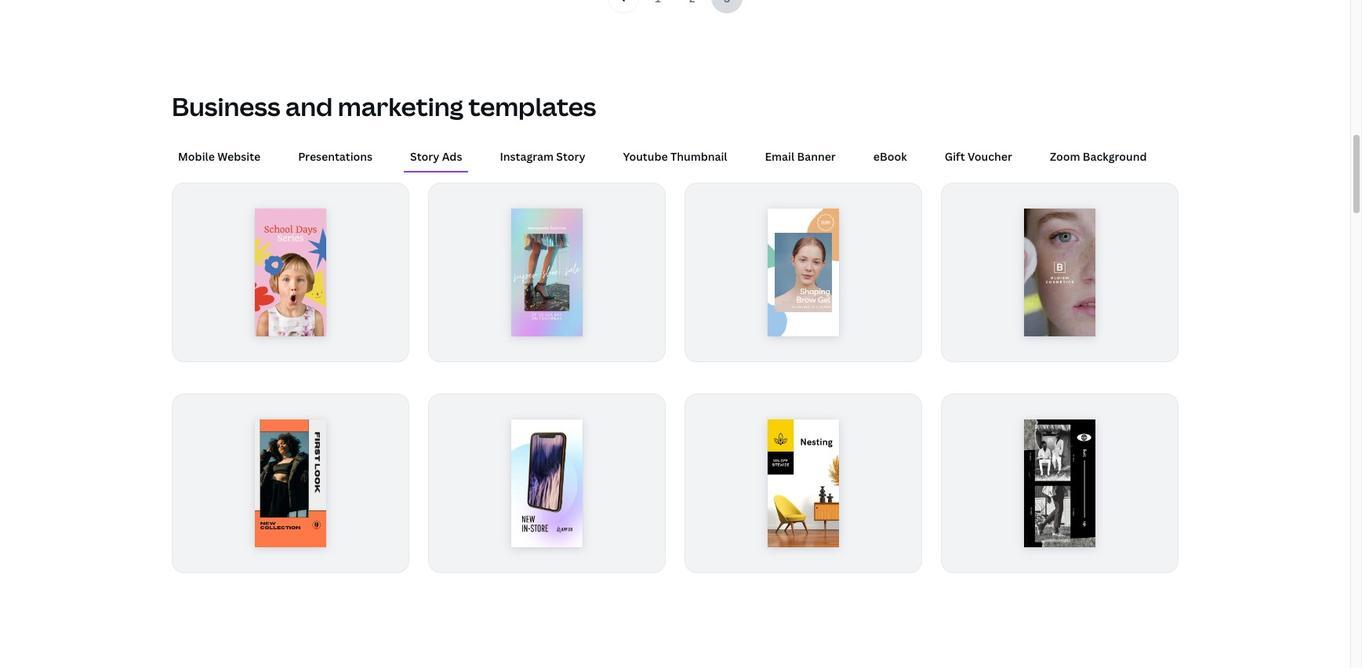 Task type: vqa. For each thing, say whether or not it's contained in the screenshot.
youtube thumbnail
yes



Task type: describe. For each thing, give the bounding box(es) containing it.
gift voucher button
[[939, 142, 1019, 171]]

purple and blue gradient fashion & clothing retail story ad image
[[511, 209, 583, 336]]

gift voucher
[[945, 149, 1013, 164]]

background
[[1083, 149, 1147, 164]]

and
[[286, 90, 333, 123]]

instagram story button
[[494, 142, 592, 171]]

voucher
[[968, 149, 1013, 164]]

ebook
[[874, 149, 907, 164]]

1 story from the left
[[410, 149, 440, 164]]

email
[[765, 149, 795, 164]]

2 story from the left
[[556, 149, 586, 164]]

instagram story
[[500, 149, 586, 164]]

ebook button
[[867, 142, 914, 171]]

website
[[217, 149, 261, 164]]

vibrant organic illustrations cosmetics retail story ad image
[[768, 209, 840, 336]]

gift
[[945, 149, 965, 164]]

email banner button
[[759, 142, 842, 171]]

instagram
[[500, 149, 554, 164]]

presentations
[[298, 149, 373, 164]]

business
[[172, 90, 280, 123]]

mobile website
[[178, 149, 261, 164]]

presentations button
[[292, 142, 379, 171]]

marketing
[[338, 90, 464, 123]]

mobile website button
[[172, 142, 267, 171]]

youtube
[[623, 149, 668, 164]]



Task type: locate. For each thing, give the bounding box(es) containing it.
black, yellow and white furniture/houseware facebook story ad image
[[768, 420, 840, 547]]

mobile
[[178, 149, 215, 164]]

zoom
[[1050, 149, 1081, 164]]

banner
[[797, 149, 836, 164]]

black and white clean maximalist menswear apparel facebook story ad image
[[1024, 420, 1096, 547]]

zoom background button
[[1044, 142, 1154, 171]]

orange, black and white maximalist women's fashion facebook story ad image
[[255, 420, 327, 547]]

zoom background
[[1050, 149, 1147, 164]]

0 horizontal spatial story
[[410, 149, 440, 164]]

story right instagram
[[556, 149, 586, 164]]

story ads button
[[404, 142, 469, 171]]

1 horizontal spatial story
[[556, 149, 586, 164]]

story left ads
[[410, 149, 440, 164]]

colorful and vibrant illustration children's apparel facebook story ad image
[[255, 209, 327, 336]]

thumbnail
[[671, 149, 728, 164]]

youtube thumbnail button
[[617, 142, 734, 171]]

youtube thumbnail
[[623, 149, 728, 164]]

story ads
[[410, 149, 462, 164]]

story
[[410, 149, 440, 164], [556, 149, 586, 164]]

templates
[[469, 90, 596, 123]]

business and marketing templates
[[172, 90, 596, 123]]

email banner
[[765, 149, 836, 164]]

purple gradient electronics facebook story ad image
[[511, 420, 583, 547]]

ads
[[442, 149, 462, 164]]

white text beauty and skincare facebook story ad image
[[1024, 209, 1096, 336]]



